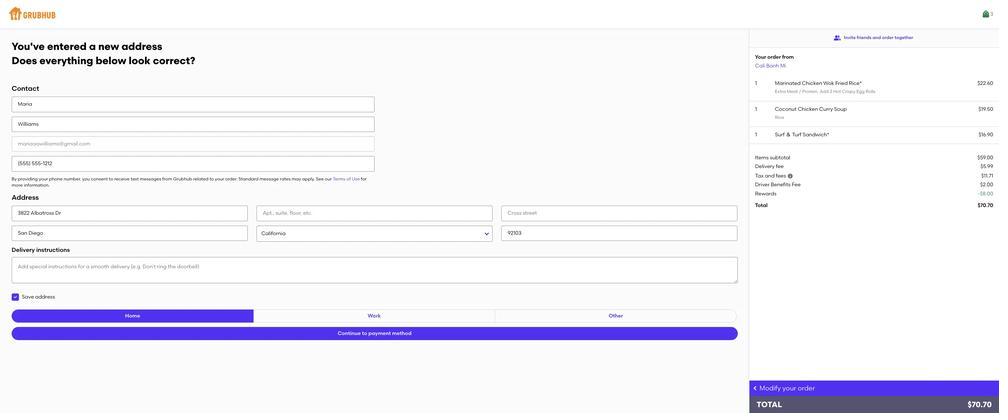 Task type: locate. For each thing, give the bounding box(es) containing it.
your
[[39, 176, 48, 181], [215, 176, 224, 181], [783, 384, 797, 392]]

0 horizontal spatial and
[[765, 173, 775, 179]]

0 horizontal spatial from
[[162, 176, 172, 181]]

delivery left "instructions"
[[12, 246, 35, 253]]

2 vertical spatial 1
[[756, 132, 758, 138]]

City text field
[[12, 226, 248, 241]]

see
[[316, 176, 324, 181]]

/
[[800, 89, 802, 94]]

to left receive
[[109, 176, 113, 181]]

0 vertical spatial chicken
[[803, 80, 823, 86]]

3 1 from the top
[[756, 132, 758, 138]]

total
[[756, 202, 768, 209], [757, 400, 783, 409]]

1
[[756, 80, 758, 86], [756, 106, 758, 112], [756, 132, 758, 138]]

invite friends and order together
[[845, 35, 914, 40]]

main navigation navigation
[[0, 0, 1000, 28]]

total down the rewards
[[756, 202, 768, 209]]

rice*
[[850, 80, 863, 86]]

order left together in the right top of the page
[[883, 35, 894, 40]]

order up banh
[[768, 54, 782, 60]]

does
[[12, 54, 37, 67]]

1 vertical spatial svg image
[[13, 295, 18, 299]]

1 vertical spatial chicken
[[798, 106, 819, 112]]

invite
[[845, 35, 856, 40]]

your right modify
[[783, 384, 797, 392]]

svg image right fees
[[788, 173, 794, 179]]

consent
[[91, 176, 108, 181]]

0 vertical spatial address
[[122, 40, 162, 53]]

look
[[129, 54, 151, 67]]

Email email field
[[12, 136, 375, 152]]

to inside continue to payment method button
[[362, 330, 367, 337]]

1 vertical spatial $70.70
[[968, 400, 993, 409]]

extra
[[776, 89, 787, 94]]

payment
[[369, 330, 391, 337]]

$59.00
[[978, 154, 994, 161]]

$19.50 rice
[[776, 106, 994, 120]]

chicken up protein
[[803, 80, 823, 86]]

3 button
[[982, 8, 994, 21]]

instructions
[[36, 246, 70, 253]]

fees
[[776, 173, 787, 179]]

0 vertical spatial svg image
[[788, 173, 794, 179]]

delivery fee
[[756, 163, 784, 170]]

our
[[325, 176, 332, 181]]

add
[[821, 89, 829, 94]]

1 vertical spatial delivery
[[12, 246, 35, 253]]

chicken for marinated
[[803, 80, 823, 86]]

terms of use link
[[333, 176, 360, 181]]

0 vertical spatial 1
[[756, 80, 758, 86]]

1 1 from the top
[[756, 80, 758, 86]]

Cross street text field
[[502, 206, 738, 221]]

to left payment
[[362, 330, 367, 337]]

0 vertical spatial order
[[883, 35, 894, 40]]

First name text field
[[12, 97, 375, 112]]

2 horizontal spatial order
[[883, 35, 894, 40]]

to right "related"
[[210, 176, 214, 181]]

chicken down protein
[[798, 106, 819, 112]]

0 horizontal spatial order
[[768, 54, 782, 60]]

chicken for coconut
[[798, 106, 819, 112]]

and down delivery fee
[[765, 173, 775, 179]]

0 horizontal spatial delivery
[[12, 246, 35, 253]]

order right modify
[[799, 384, 816, 392]]

a
[[89, 40, 96, 53]]

rewards
[[756, 191, 777, 197]]

1 up items
[[756, 132, 758, 138]]

1 for surf ＆ turf sandwich*
[[756, 132, 758, 138]]

Delivery instructions text field
[[12, 257, 738, 283]]

for more information.
[[12, 176, 367, 188]]

0 horizontal spatial your
[[39, 176, 48, 181]]

standard
[[239, 176, 259, 181]]

may
[[292, 176, 301, 181]]

2 1 from the top
[[756, 106, 758, 112]]

order.
[[225, 176, 238, 181]]

items
[[756, 154, 769, 161]]

$8.00
[[981, 191, 994, 197]]

wok
[[824, 80, 835, 86]]

1 vertical spatial address
[[35, 294, 55, 300]]

1 left coconut
[[756, 106, 758, 112]]

save
[[22, 294, 34, 300]]

your up information.
[[39, 176, 48, 181]]

2 vertical spatial order
[[799, 384, 816, 392]]

Address 1 text field
[[12, 206, 248, 221]]

messages
[[140, 176, 161, 181]]

you've
[[12, 40, 45, 53]]

and right friends
[[873, 35, 882, 40]]

other
[[609, 313, 624, 319]]

0 vertical spatial and
[[873, 35, 882, 40]]

＆
[[787, 132, 792, 138]]

and
[[873, 35, 882, 40], [765, 173, 775, 179]]

subtotal
[[771, 154, 791, 161]]

your left order.
[[215, 176, 224, 181]]

0 horizontal spatial svg image
[[13, 295, 18, 299]]

Zip text field
[[502, 226, 738, 241]]

1 for marinated chicken wok fried rice*
[[756, 80, 758, 86]]

1 down cali
[[756, 80, 758, 86]]

svg image left the save at the left
[[13, 295, 18, 299]]

message
[[260, 176, 279, 181]]

address
[[122, 40, 162, 53], [35, 294, 55, 300]]

delivery instructions
[[12, 246, 70, 253]]

continue
[[338, 330, 361, 337]]

1 vertical spatial 1
[[756, 106, 758, 112]]

0 vertical spatial delivery
[[756, 163, 775, 170]]

from left grubhub
[[162, 176, 172, 181]]

you've entered a new address does everything below look correct?
[[12, 40, 195, 67]]

from
[[783, 54, 794, 60], [162, 176, 172, 181]]

receive
[[114, 176, 130, 181]]

address right the save at the left
[[35, 294, 55, 300]]

1 horizontal spatial and
[[873, 35, 882, 40]]

total down modify
[[757, 400, 783, 409]]

from up mi
[[783, 54, 794, 60]]

number,
[[64, 176, 81, 181]]

svg image left modify
[[753, 385, 759, 391]]

1 horizontal spatial from
[[783, 54, 794, 60]]

Last name text field
[[12, 117, 375, 132]]

to
[[109, 176, 113, 181], [210, 176, 214, 181], [362, 330, 367, 337]]

2 horizontal spatial to
[[362, 330, 367, 337]]

sandwich*
[[803, 132, 830, 138]]

coconut chicken curry soup
[[776, 106, 848, 112]]

delivery down items
[[756, 163, 775, 170]]

fee
[[792, 182, 801, 188]]

1 horizontal spatial svg image
[[753, 385, 759, 391]]

0 vertical spatial from
[[783, 54, 794, 60]]

your order from cali banh mi
[[756, 54, 794, 69]]

0 horizontal spatial to
[[109, 176, 113, 181]]

0 horizontal spatial address
[[35, 294, 55, 300]]

$2.00
[[981, 182, 994, 188]]

1 vertical spatial order
[[768, 54, 782, 60]]

address up "look"
[[122, 40, 162, 53]]

order inside button
[[883, 35, 894, 40]]

banh
[[767, 63, 780, 69]]

svg image
[[788, 173, 794, 179], [13, 295, 18, 299], [753, 385, 759, 391]]

2 vertical spatial svg image
[[753, 385, 759, 391]]

1 horizontal spatial delivery
[[756, 163, 775, 170]]

protein
[[803, 89, 818, 94]]

delivery for delivery fee
[[756, 163, 775, 170]]

1 horizontal spatial to
[[210, 176, 214, 181]]

order inside your order from cali banh mi
[[768, 54, 782, 60]]

1 horizontal spatial address
[[122, 40, 162, 53]]



Task type: vqa. For each thing, say whether or not it's contained in the screenshot.
order
yes



Task type: describe. For each thing, give the bounding box(es) containing it.
1 for coconut chicken curry soup
[[756, 106, 758, 112]]

you
[[82, 176, 90, 181]]

invite friends and order together button
[[834, 31, 914, 44]]

modify
[[760, 384, 782, 392]]

surf ＆ turf sandwich*
[[776, 132, 830, 138]]

marinated
[[776, 80, 801, 86]]

text
[[131, 176, 139, 181]]

-$8.00
[[979, 191, 994, 197]]

rice
[[776, 115, 785, 120]]

svg image for modify your order
[[753, 385, 759, 391]]

home button
[[12, 310, 254, 323]]

friends
[[857, 35, 872, 40]]

cali
[[756, 63, 766, 69]]

method
[[392, 330, 412, 337]]

your
[[756, 54, 767, 60]]

marinated chicken wok fried rice*
[[776, 80, 863, 86]]

soup
[[835, 106, 848, 112]]

1 horizontal spatial order
[[799, 384, 816, 392]]

for
[[361, 176, 367, 181]]

$16.90
[[979, 132, 994, 138]]

curry
[[820, 106, 834, 112]]

address
[[12, 193, 39, 202]]

below
[[96, 54, 126, 67]]

1 vertical spatial and
[[765, 173, 775, 179]]

$22.60 extra meat / protein add 2 hot crispy egg rolls
[[776, 80, 994, 94]]

$11.71
[[982, 173, 994, 179]]

coconut
[[776, 106, 797, 112]]

0 vertical spatial total
[[756, 202, 768, 209]]

hot
[[834, 89, 842, 94]]

1 vertical spatial from
[[162, 176, 172, 181]]

of
[[347, 176, 351, 181]]

meat
[[788, 89, 799, 94]]

turf
[[793, 132, 802, 138]]

address inside you've entered a new address does everything below look correct?
[[122, 40, 162, 53]]

contact
[[12, 84, 39, 93]]

by providing your phone number, you consent to receive text messages from grubhub related to your order. standard message rates may apply. see our terms of use
[[12, 176, 360, 181]]

Address 2 text field
[[257, 206, 493, 221]]

tax and fees
[[756, 173, 787, 179]]

cali banh mi link
[[756, 63, 787, 69]]

$5.99
[[981, 163, 994, 170]]

svg image for save address
[[13, 295, 18, 299]]

modify your order
[[760, 384, 816, 392]]

use
[[352, 176, 360, 181]]

mi
[[781, 63, 787, 69]]

from inside your order from cali banh mi
[[783, 54, 794, 60]]

correct?
[[153, 54, 195, 67]]

by
[[12, 176, 17, 181]]

fried
[[836, 80, 848, 86]]

work button
[[253, 310, 496, 323]]

new
[[98, 40, 119, 53]]

work
[[368, 313, 381, 319]]

related
[[193, 176, 209, 181]]

save address
[[22, 294, 55, 300]]

everything
[[40, 54, 93, 67]]

continue to payment method
[[338, 330, 412, 337]]

providing
[[18, 176, 38, 181]]

more
[[12, 183, 23, 188]]

delivery for delivery instructions
[[12, 246, 35, 253]]

surf
[[776, 132, 785, 138]]

driver benefits fee
[[756, 182, 801, 188]]

other button
[[495, 310, 737, 323]]

rolls
[[866, 89, 876, 94]]

$22.60
[[978, 80, 994, 86]]

1 horizontal spatial your
[[215, 176, 224, 181]]

together
[[895, 35, 914, 40]]

0 vertical spatial $70.70
[[978, 202, 994, 209]]

2 horizontal spatial your
[[783, 384, 797, 392]]

entered
[[47, 40, 87, 53]]

information.
[[24, 183, 50, 188]]

and inside button
[[873, 35, 882, 40]]

crispy
[[843, 89, 856, 94]]

1 vertical spatial total
[[757, 400, 783, 409]]

$19.50
[[979, 106, 994, 112]]

continue to payment method button
[[12, 327, 738, 340]]

2 horizontal spatial svg image
[[788, 173, 794, 179]]

people icon image
[[834, 34, 842, 42]]

benefits
[[771, 182, 791, 188]]

phone
[[49, 176, 63, 181]]

-
[[979, 191, 981, 197]]

egg
[[857, 89, 865, 94]]

grubhub
[[173, 176, 192, 181]]

home
[[125, 313, 140, 319]]

2
[[830, 89, 833, 94]]

items subtotal
[[756, 154, 791, 161]]

terms
[[333, 176, 346, 181]]

Phone telephone field
[[12, 156, 375, 172]]



